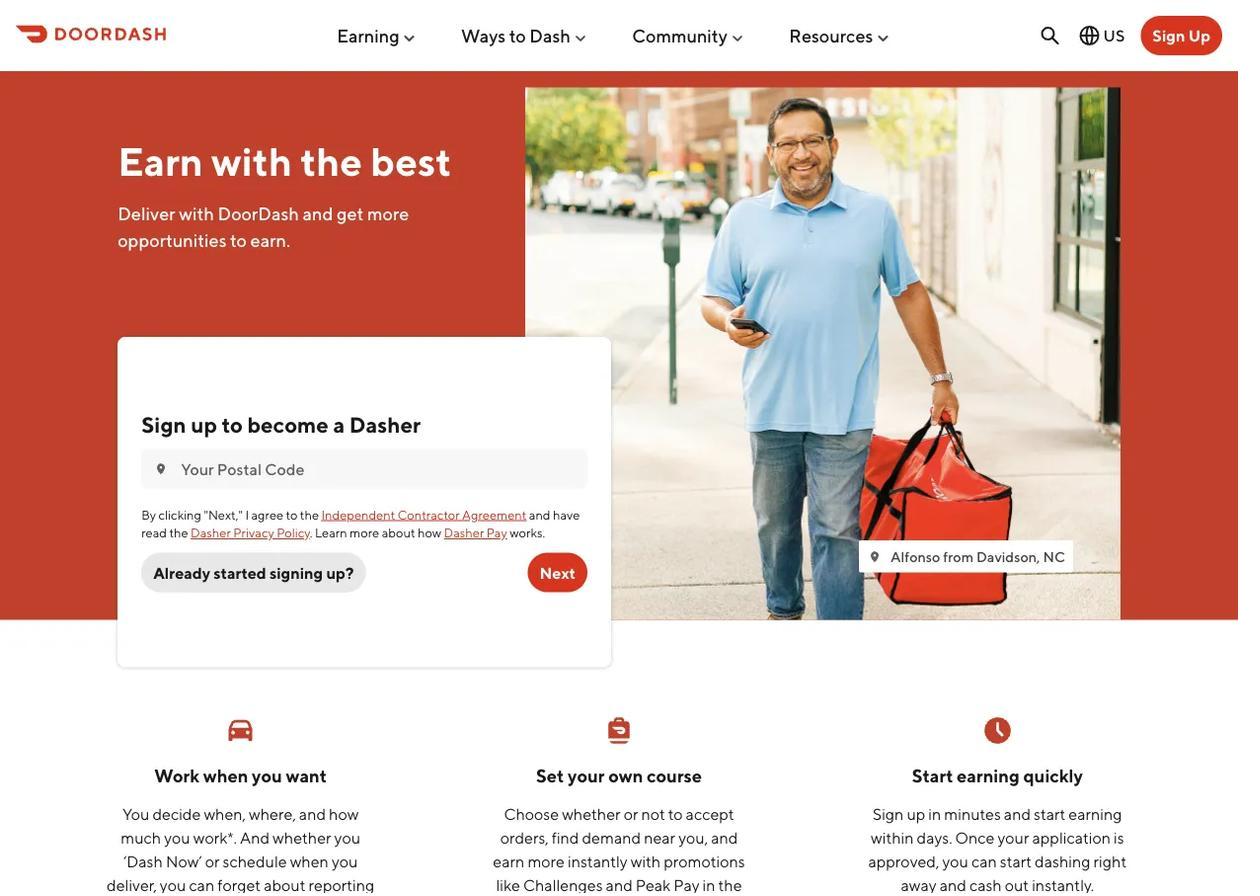 Task type: locate. For each thing, give the bounding box(es) containing it.
0 vertical spatial start
[[1034, 804, 1066, 823]]

how
[[418, 525, 442, 540], [329, 804, 359, 823]]

and down want
[[299, 804, 326, 823]]

to left the dash
[[510, 25, 526, 46]]

location pin image
[[153, 461, 169, 477], [867, 549, 883, 564]]

can
[[972, 852, 998, 871], [189, 876, 215, 894]]

1 vertical spatial location pin image
[[867, 549, 883, 564]]

up for to
[[191, 412, 217, 437]]

about down independent contractor agreement link
[[382, 525, 415, 540]]

already
[[153, 563, 210, 582]]

1 horizontal spatial about
[[382, 525, 415, 540]]

0 horizontal spatial or
[[205, 852, 220, 871]]

more up challenges
[[528, 852, 565, 871]]

0 vertical spatial when
[[203, 765, 248, 786]]

0 vertical spatial or
[[624, 804, 639, 823]]

1 vertical spatial up
[[907, 804, 926, 823]]

0 vertical spatial how
[[418, 525, 442, 540]]

can up cash
[[972, 852, 998, 871]]

how down contractor
[[418, 525, 442, 540]]

dasher pay link
[[444, 525, 508, 540]]

1 horizontal spatial in
[[929, 804, 942, 823]]

learn
[[315, 525, 347, 540]]

whether
[[562, 804, 621, 823], [273, 828, 331, 847]]

1 horizontal spatial earning
[[1069, 804, 1123, 823]]

0 vertical spatial more
[[367, 202, 409, 224]]

to up the policy
[[286, 507, 298, 522]]

0 vertical spatial with
[[211, 138, 292, 185]]

sign inside the sign up in minutes and start earning within days. once your application is approved, you can start dashing right away and cash out instantly.
[[873, 804, 904, 823]]

demand
[[582, 828, 641, 847]]

independent
[[322, 507, 395, 522]]

dasher
[[349, 412, 421, 437], [191, 525, 231, 540], [444, 525, 484, 540]]

1 vertical spatial sign
[[141, 412, 186, 437]]

course
[[647, 765, 702, 786]]

forget
[[218, 876, 261, 894]]

start up application
[[1034, 804, 1066, 823]]

or down work*.
[[205, 852, 220, 871]]

1 horizontal spatial can
[[972, 852, 998, 871]]

0 vertical spatial your
[[568, 765, 605, 786]]

opportunities
[[118, 229, 227, 250]]

much
[[121, 828, 161, 847]]

up left become
[[191, 412, 217, 437]]

up up days.
[[907, 804, 926, 823]]

2 horizontal spatial sign
[[1153, 26, 1186, 45]]

dasher privacy policy link
[[191, 525, 310, 540]]

1 vertical spatial earning
[[1069, 804, 1123, 823]]

0 vertical spatial whether
[[562, 804, 621, 823]]

resources link
[[790, 17, 891, 54]]

0 horizontal spatial sign
[[141, 412, 186, 437]]

choose whether or not to accept orders, find demand near you, and earn more instantly with promotions like challenges and peak pay in 
[[493, 804, 746, 894]]

work
[[154, 765, 200, 786]]

1 vertical spatial in
[[703, 876, 716, 894]]

location pin image left alfonso
[[867, 549, 883, 564]]

pay inside the choose whether or not to accept orders, find demand near you, and earn more instantly with promotions like challenges and peak pay in
[[674, 876, 700, 894]]

more right get
[[367, 202, 409, 224]]

by clicking "next," i agree to the independent contractor agreement
[[141, 507, 527, 522]]

0 horizontal spatial up
[[191, 412, 217, 437]]

resources
[[790, 25, 874, 46]]

us
[[1104, 26, 1126, 45]]

you down once
[[943, 852, 969, 871]]

the up get
[[300, 138, 363, 185]]

1 vertical spatial your
[[998, 828, 1030, 847]]

2 vertical spatial more
[[528, 852, 565, 871]]

signing
[[270, 563, 323, 582]]

like
[[496, 876, 521, 894]]

and inside the and have read the
[[529, 507, 551, 522]]

up
[[1189, 26, 1211, 45]]

more inside the deliver with doordash and get more opportunities to earn.
[[367, 202, 409, 224]]

ways to dash link
[[461, 17, 589, 54]]

1 vertical spatial pay
[[674, 876, 700, 894]]

1 vertical spatial about
[[264, 876, 306, 894]]

more down independent
[[350, 525, 380, 540]]

dasher up your postal code text box
[[349, 412, 421, 437]]

0 horizontal spatial about
[[264, 876, 306, 894]]

0 vertical spatial up
[[191, 412, 217, 437]]

earn.
[[251, 229, 290, 250]]

and left get
[[303, 202, 333, 224]]

privacy
[[233, 525, 274, 540]]

earning
[[337, 25, 400, 46]]

deliver
[[118, 202, 176, 224]]

when,
[[204, 804, 246, 823]]

the inside the and have read the
[[169, 525, 188, 540]]

your right set
[[568, 765, 605, 786]]

more for get
[[367, 202, 409, 224]]

dasher down agreement
[[444, 525, 484, 540]]

whether up demand
[[562, 804, 621, 823]]

agree
[[251, 507, 284, 522]]

sign left up
[[1153, 26, 1186, 45]]

0 horizontal spatial in
[[703, 876, 716, 894]]

earning up minutes
[[957, 765, 1020, 786]]

0 horizontal spatial start
[[1001, 852, 1032, 871]]

now'
[[166, 852, 202, 871]]

with up opportunities
[[179, 202, 214, 224]]

doordash
[[218, 202, 299, 224]]

0 horizontal spatial location pin image
[[153, 461, 169, 477]]

or left not
[[624, 804, 639, 823]]

0 vertical spatial sign
[[1153, 26, 1186, 45]]

can inside you decide when, where, and how much you work*. and whether you 'dash now' or schedule when you deliver, you can forget about report
[[189, 876, 215, 894]]

with up peak
[[631, 852, 661, 871]]

in up days.
[[929, 804, 942, 823]]

alfonso from davidson, nc image
[[525, 87, 1121, 620]]

when inside you decide when, where, and how much you work*. and whether you 'dash now' or schedule when you deliver, you can forget about report
[[290, 852, 329, 871]]

1 vertical spatial start
[[1001, 852, 1032, 871]]

location pin image up by
[[153, 461, 169, 477]]

0 vertical spatial pay
[[487, 525, 508, 540]]

1 vertical spatial can
[[189, 876, 215, 894]]

0 horizontal spatial earning
[[957, 765, 1020, 786]]

order hotbag fill image
[[604, 715, 635, 747]]

2 vertical spatial sign
[[873, 804, 904, 823]]

1 vertical spatial more
[[350, 525, 380, 540]]

0 horizontal spatial pay
[[487, 525, 508, 540]]

can inside the sign up in minutes and start earning within days. once your application is approved, you can start dashing right away and cash out instantly.
[[972, 852, 998, 871]]

your
[[568, 765, 605, 786], [998, 828, 1030, 847]]

want
[[286, 765, 327, 786]]

to right not
[[669, 804, 683, 823]]

earning up is
[[1069, 804, 1123, 823]]

and down the instantly
[[606, 876, 633, 894]]

2 vertical spatial the
[[169, 525, 188, 540]]

and inside you decide when, where, and how much you work*. and whether you 'dash now' or schedule when you deliver, you can forget about report
[[299, 804, 326, 823]]

up?
[[326, 563, 354, 582]]

and have read the
[[141, 507, 580, 540]]

ways
[[461, 25, 506, 46]]

0 vertical spatial can
[[972, 852, 998, 871]]

start
[[913, 765, 954, 786]]

your inside the sign up in minutes and start earning within days. once your application is approved, you can start dashing right away and cash out instantly.
[[998, 828, 1030, 847]]

1 horizontal spatial when
[[290, 852, 329, 871]]

you
[[252, 765, 282, 786], [164, 828, 190, 847], [334, 828, 361, 847], [332, 852, 358, 871], [943, 852, 969, 871], [160, 876, 186, 894]]

how right where,
[[329, 804, 359, 823]]

a
[[333, 412, 345, 437]]

up
[[191, 412, 217, 437], [907, 804, 926, 823]]

the down clicking
[[169, 525, 188, 540]]

and up works.
[[529, 507, 551, 522]]

earning
[[957, 765, 1020, 786], [1069, 804, 1123, 823]]

sign up in minutes and start earning within days. once your application is approved, you can start dashing right away and cash out instantly.
[[869, 804, 1127, 894]]

about down schedule
[[264, 876, 306, 894]]

start up out
[[1001, 852, 1032, 871]]

in down promotions at the right of the page
[[703, 876, 716, 894]]

the up .
[[300, 507, 319, 522]]

dasher down "next,"
[[191, 525, 231, 540]]

sign up within
[[873, 804, 904, 823]]

when up when,
[[203, 765, 248, 786]]

instantly
[[568, 852, 628, 871]]

1 horizontal spatial how
[[418, 525, 442, 540]]

0 vertical spatial in
[[929, 804, 942, 823]]

0 horizontal spatial can
[[189, 876, 215, 894]]

0 horizontal spatial when
[[203, 765, 248, 786]]

you,
[[679, 828, 708, 847]]

up inside the sign up in minutes and start earning within days. once your application is approved, you can start dashing right away and cash out instantly.
[[907, 804, 926, 823]]

sign
[[1153, 26, 1186, 45], [141, 412, 186, 437], [873, 804, 904, 823]]

cash
[[970, 876, 1002, 894]]

1 vertical spatial with
[[179, 202, 214, 224]]

you down decide
[[164, 828, 190, 847]]

0 vertical spatial the
[[300, 138, 363, 185]]

0 horizontal spatial how
[[329, 804, 359, 823]]

policy
[[277, 525, 310, 540]]

orders,
[[501, 828, 549, 847]]

earning link
[[337, 17, 418, 54]]

1 vertical spatial or
[[205, 852, 220, 871]]

the
[[300, 138, 363, 185], [300, 507, 319, 522], [169, 525, 188, 540]]

to inside "link"
[[510, 25, 526, 46]]

or
[[624, 804, 639, 823], [205, 852, 220, 871]]

0 horizontal spatial your
[[568, 765, 605, 786]]

best
[[371, 138, 452, 185]]

1 vertical spatial when
[[290, 852, 329, 871]]

0 vertical spatial earning
[[957, 765, 1020, 786]]

with inside the choose whether or not to accept orders, find demand near you, and earn more instantly with promotions like challenges and peak pay in
[[631, 852, 661, 871]]

to left earn.
[[230, 229, 247, 250]]

1 horizontal spatial or
[[624, 804, 639, 823]]

and down start earning quickly
[[1005, 804, 1031, 823]]

or inside the choose whether or not to accept orders, find demand near you, and earn more instantly with promotions like challenges and peak pay in
[[624, 804, 639, 823]]

1 horizontal spatial start
[[1034, 804, 1066, 823]]

started
[[214, 563, 266, 582]]

when right schedule
[[290, 852, 329, 871]]

can down now'
[[189, 876, 215, 894]]

with up doordash
[[211, 138, 292, 185]]

in
[[929, 804, 942, 823], [703, 876, 716, 894]]

1 horizontal spatial pay
[[674, 876, 700, 894]]

earn with the best
[[118, 138, 452, 185]]

1 horizontal spatial up
[[907, 804, 926, 823]]

1 horizontal spatial your
[[998, 828, 1030, 847]]

1 vertical spatial whether
[[273, 828, 331, 847]]

with inside the deliver with doordash and get more opportunities to earn.
[[179, 202, 214, 224]]

2 vertical spatial with
[[631, 852, 661, 871]]

start earning quickly
[[913, 765, 1084, 786]]

sign inside sign up button
[[1153, 26, 1186, 45]]

own
[[609, 765, 643, 786]]

sign up by
[[141, 412, 186, 437]]

0 horizontal spatial whether
[[273, 828, 331, 847]]

whether down where,
[[273, 828, 331, 847]]

0 vertical spatial location pin image
[[153, 461, 169, 477]]

1 horizontal spatial whether
[[562, 804, 621, 823]]

pay down promotions at the right of the page
[[674, 876, 700, 894]]

.
[[310, 525, 313, 540]]

1 vertical spatial how
[[329, 804, 359, 823]]

sign for sign up in minutes and start earning within days. once your application is approved, you can start dashing right away and cash out instantly.
[[873, 804, 904, 823]]

earning inside the sign up in minutes and start earning within days. once your application is approved, you can start dashing right away and cash out instantly.
[[1069, 804, 1123, 823]]

1 horizontal spatial location pin image
[[867, 549, 883, 564]]

pay down agreement
[[487, 525, 508, 540]]

to left become
[[222, 412, 243, 437]]

peak
[[636, 876, 671, 894]]

1 horizontal spatial sign
[[873, 804, 904, 823]]

with
[[211, 138, 292, 185], [179, 202, 214, 224], [631, 852, 661, 871]]

you
[[122, 804, 150, 823]]

and
[[303, 202, 333, 224], [529, 507, 551, 522], [299, 804, 326, 823], [1005, 804, 1031, 823], [711, 828, 738, 847], [606, 876, 633, 894], [940, 876, 967, 894]]

your right once
[[998, 828, 1030, 847]]

days.
[[917, 828, 953, 847]]



Task type: vqa. For each thing, say whether or not it's contained in the screenshot.


Task type: describe. For each thing, give the bounding box(es) containing it.
deliver,
[[107, 876, 157, 894]]

0 vertical spatial about
[[382, 525, 415, 540]]

to inside the deliver with doordash and get more opportunities to earn.
[[230, 229, 247, 250]]

and
[[240, 828, 270, 847]]

ways to dash
[[461, 25, 571, 46]]

not
[[642, 804, 666, 823]]

works.
[[510, 525, 545, 540]]

you right schedule
[[332, 852, 358, 871]]

1 vertical spatial the
[[300, 507, 319, 522]]

challenges
[[524, 876, 603, 894]]

and left cash
[[940, 876, 967, 894]]

alfonso from davidson, nc
[[891, 548, 1066, 565]]

read
[[141, 525, 167, 540]]

approved,
[[869, 852, 940, 871]]

instantly.
[[1033, 876, 1095, 894]]

work when you want
[[154, 765, 327, 786]]

become
[[247, 412, 329, 437]]

time fill image
[[982, 715, 1014, 747]]

choose
[[504, 804, 559, 823]]

nc
[[1044, 548, 1066, 565]]

once
[[956, 828, 995, 847]]

more for learn
[[350, 525, 380, 540]]

agreement
[[462, 507, 527, 522]]

you up where,
[[252, 765, 282, 786]]

with for the
[[211, 138, 292, 185]]

davidson,
[[977, 548, 1041, 565]]

near
[[644, 828, 676, 847]]

promotions
[[664, 852, 746, 871]]

2 horizontal spatial dasher
[[444, 525, 484, 540]]

schedule
[[223, 852, 287, 871]]

vehicle car image
[[225, 715, 257, 747]]

set
[[536, 765, 564, 786]]

already started signing up? button
[[141, 553, 366, 592]]

"next,"
[[204, 507, 243, 522]]

0 horizontal spatial dasher
[[191, 525, 231, 540]]

dash
[[530, 25, 571, 46]]

sign up
[[1153, 26, 1211, 45]]

whether inside the choose whether or not to accept orders, find demand near you, and earn more instantly with promotions like challenges and peak pay in
[[562, 804, 621, 823]]

you right the 'and' at left bottom
[[334, 828, 361, 847]]

i
[[245, 507, 249, 522]]

how inside you decide when, where, and how much you work*. and whether you 'dash now' or schedule when you deliver, you can forget about report
[[329, 804, 359, 823]]

out
[[1005, 876, 1030, 894]]

in inside the choose whether or not to accept orders, find demand near you, and earn more instantly with promotions like challenges and peak pay in
[[703, 876, 716, 894]]

is
[[1114, 828, 1125, 847]]

next button
[[528, 553, 588, 592]]

set your own course
[[536, 765, 702, 786]]

earn
[[493, 852, 525, 871]]

deliver with doordash and get more opportunities to earn.
[[118, 202, 409, 250]]

have
[[553, 507, 580, 522]]

up for in
[[907, 804, 926, 823]]

earn
[[118, 138, 203, 185]]

'dash
[[123, 852, 163, 871]]

or inside you decide when, where, and how much you work*. and whether you 'dash now' or schedule when you deliver, you can forget about report
[[205, 852, 220, 871]]

minutes
[[945, 804, 1002, 823]]

and inside the deliver with doordash and get more opportunities to earn.
[[303, 202, 333, 224]]

more inside the choose whether or not to accept orders, find demand near you, and earn more instantly with promotions like challenges and peak pay in
[[528, 852, 565, 871]]

about inside you decide when, where, and how much you work*. and whether you 'dash now' or schedule when you deliver, you can forget about report
[[264, 876, 306, 894]]

sign for sign up
[[1153, 26, 1186, 45]]

you down now'
[[160, 876, 186, 894]]

work*.
[[193, 828, 237, 847]]

decide
[[153, 804, 201, 823]]

dashing
[[1035, 852, 1091, 871]]

and down accept
[[711, 828, 738, 847]]

whether inside you decide when, where, and how much you work*. and whether you 'dash now' or schedule when you deliver, you can forget about report
[[273, 828, 331, 847]]

quickly
[[1024, 765, 1084, 786]]

alfonso
[[891, 548, 941, 565]]

community link
[[633, 17, 746, 54]]

where,
[[249, 804, 296, 823]]

contractor
[[398, 507, 460, 522]]

community
[[633, 25, 728, 46]]

sign for sign up to become a dasher
[[141, 412, 186, 437]]

next
[[540, 563, 576, 582]]

within
[[871, 828, 914, 847]]

to inside the choose whether or not to accept orders, find demand near you, and earn more instantly with promotions like challenges and peak pay in
[[669, 804, 683, 823]]

Your Postal Code text field
[[181, 458, 576, 480]]

dasher privacy policy . learn more about how dasher pay works.
[[191, 525, 545, 540]]

1 horizontal spatial dasher
[[349, 412, 421, 437]]

you decide when, where, and how much you work*. and whether you 'dash now' or schedule when you deliver, you can forget about report
[[107, 804, 375, 894]]

globe line image
[[1078, 24, 1102, 47]]

right
[[1094, 852, 1127, 871]]

accept
[[686, 804, 735, 823]]

in inside the sign up in minutes and start earning within days. once your application is approved, you can start dashing right away and cash out instantly.
[[929, 804, 942, 823]]

away
[[901, 876, 937, 894]]

clicking
[[159, 507, 202, 522]]

you inside the sign up in minutes and start earning within days. once your application is approved, you can start dashing right away and cash out instantly.
[[943, 852, 969, 871]]

with for doordash
[[179, 202, 214, 224]]

by
[[141, 507, 156, 522]]

application
[[1033, 828, 1111, 847]]

sign up to become a dasher
[[141, 412, 421, 437]]

already started signing up?
[[153, 563, 354, 582]]

from
[[944, 548, 974, 565]]



